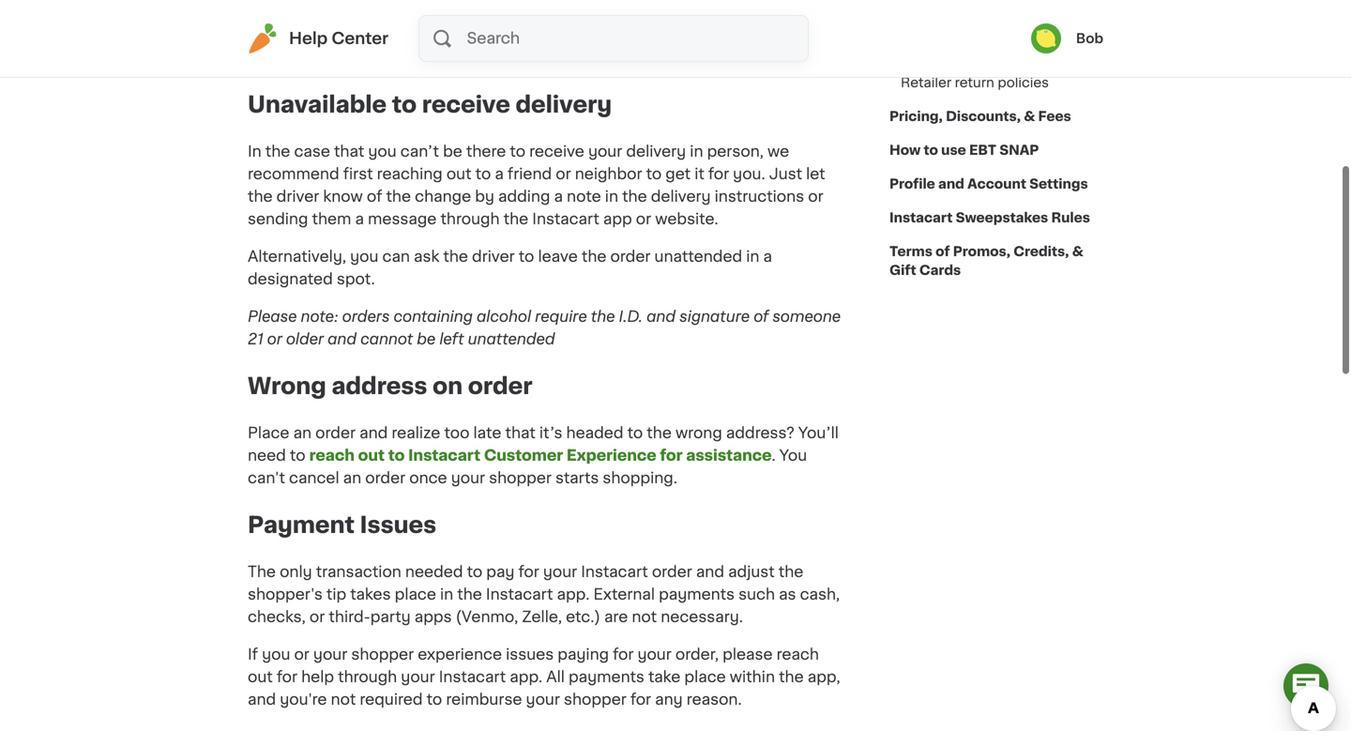 Task type: locate. For each thing, give the bounding box(es) containing it.
or right 'app'
[[636, 212, 651, 227]]

0 vertical spatial that
[[334, 144, 364, 159]]

found
[[449, 28, 493, 43]]

1 vertical spatial receive
[[529, 144, 584, 159]]

of inside the terms of promos, credits, & gift cards
[[936, 245, 950, 258]]

the right "in"
[[265, 144, 290, 159]]

place inside the only transaction needed to pay for your instacart order and adjust the shopper's tip takes place in the instacart app. external payments such as cash, checks, or third-party apps (venmo, zelle, etc.) are not necessary.
[[395, 587, 436, 602]]

place an order and realize too late that it's headed to the wrong address? you'll need to
[[248, 426, 839, 463]]

the up as
[[779, 564, 804, 579]]

place
[[395, 587, 436, 602], [684, 669, 726, 684]]

0 horizontal spatial through
[[338, 669, 397, 684]]

the down adding at the left top of the page
[[504, 212, 529, 227]]

or left third- at the bottom left of the page
[[310, 609, 325, 624]]

0 vertical spatial reach
[[309, 448, 355, 463]]

place down order,
[[684, 669, 726, 684]]

you inside alternatively, you can ask the driver to leave the order unattended in a designated spot.
[[350, 249, 379, 264]]

you right if
[[262, 647, 290, 662]]

0 vertical spatial receive
[[422, 94, 510, 116]]

your inside the only transaction needed to pay for your instacart order and adjust the shopper's tip takes place in the instacart app. external payments such as cash, checks, or third-party apps (venmo, zelle, etc.) are not necessary.
[[543, 564, 577, 579]]

payment
[[248, 514, 355, 536]]

0 vertical spatial an
[[623, 28, 641, 43]]

that up first
[[334, 144, 364, 159]]

discounts,
[[946, 110, 1021, 123]]

1 horizontal spatial reach
[[777, 647, 819, 662]]

instacart up reimburse
[[439, 669, 506, 684]]

or inside when a customer can't be found or contacted for an extended period of time, the order may be cancelled.
[[497, 28, 512, 43]]

driver inside in the case that you can't be there to receive your delivery in person, we recommend first reaching out to a friend or neighbor to get it for you. just let the driver know of the change by adding a note in the delivery instructions or sending them a message through the instacart app or website.
[[276, 189, 319, 204]]

place inside if you or your shopper experience issues paying for your order, please reach out for help through your instacart app. all payments take place within the app, and you're not required to reimburse your shopper for any reason.
[[684, 669, 726, 684]]

zelle,
[[522, 609, 562, 624]]

a left note
[[554, 189, 563, 204]]

can't up cancelled.
[[384, 28, 422, 43]]

1 horizontal spatial receive
[[529, 144, 584, 159]]

for left any
[[630, 692, 651, 707]]

0 horizontal spatial an
[[293, 426, 312, 441]]

1 horizontal spatial payments
[[659, 587, 735, 602]]

in down needed in the left bottom of the page
[[440, 587, 453, 602]]

unattended down website.
[[655, 249, 742, 264]]

rescheduling
[[901, 42, 991, 55]]

for inside in the case that you can't be there to receive your delivery in person, we recommend first reaching out to a friend or neighbor to get it for you. just let the driver know of the change by adding a note in the delivery instructions or sending them a message through the instacart app or website.
[[708, 167, 729, 182]]

through
[[441, 212, 500, 227], [338, 669, 397, 684]]

0 horizontal spatial &
[[1024, 110, 1035, 123]]

be
[[426, 28, 446, 43], [357, 51, 377, 66], [443, 144, 462, 159], [417, 332, 436, 347]]

1 horizontal spatial shopper
[[489, 471, 552, 486]]

out up "change"
[[447, 167, 472, 182]]

instacart down profile
[[890, 211, 953, 224]]

that up customer
[[505, 426, 536, 441]]

0 horizontal spatial unattended
[[468, 332, 555, 347]]

get
[[666, 167, 691, 182]]

app,
[[808, 669, 840, 684]]

person,
[[707, 144, 764, 159]]

you're
[[280, 692, 327, 707]]

be left there
[[443, 144, 462, 159]]

not right 'are'
[[632, 609, 657, 624]]

your right once on the bottom left of the page
[[451, 471, 485, 486]]

the left the wrong
[[647, 426, 672, 441]]

assistance
[[686, 448, 772, 463]]

the left the app,
[[779, 669, 804, 684]]

0 horizontal spatial app.
[[510, 669, 543, 684]]

out down the address
[[358, 448, 385, 463]]

bob
[[1076, 32, 1104, 45]]

instacart inside 'link'
[[890, 211, 953, 224]]

1 vertical spatial reach
[[777, 647, 819, 662]]

profile and account settings link
[[890, 167, 1088, 201]]

2 horizontal spatial shopper
[[564, 692, 627, 707]]

you inside if you or your shopper experience issues paying for your order, please reach out for help through your instacart app. all payments take place within the app, and you're not required to reimburse your shopper for any reason.
[[262, 647, 290, 662]]

delivery down get
[[651, 189, 711, 204]]

first
[[343, 167, 373, 182]]

you up first
[[368, 144, 397, 159]]

1 horizontal spatial place
[[684, 669, 726, 684]]

paying
[[558, 647, 609, 662]]

1 vertical spatial payments
[[569, 669, 645, 684]]

to left pay
[[467, 564, 483, 579]]

are
[[604, 609, 628, 624]]

order up late at left bottom
[[468, 375, 533, 397]]

0 vertical spatial can't
[[384, 28, 422, 43]]

adding
[[498, 189, 550, 204]]

0 horizontal spatial reach
[[309, 448, 355, 463]]

someone
[[773, 309, 841, 324]]

1 vertical spatial place
[[684, 669, 726, 684]]

just
[[769, 167, 802, 182]]

retailer return policies link
[[890, 66, 1060, 99]]

0 vertical spatial place
[[395, 587, 436, 602]]

the
[[248, 51, 273, 66], [265, 144, 290, 159], [248, 189, 273, 204], [386, 189, 411, 204], [622, 189, 647, 204], [504, 212, 529, 227], [443, 249, 468, 264], [582, 249, 607, 264], [591, 309, 615, 324], [647, 426, 672, 441], [779, 564, 804, 579], [457, 587, 482, 602], [779, 669, 804, 684]]

0 horizontal spatial place
[[395, 587, 436, 602]]

0 vertical spatial you
[[368, 144, 397, 159]]

0 horizontal spatial not
[[331, 692, 356, 707]]

place up apps
[[395, 587, 436, 602]]

credits,
[[1014, 245, 1069, 258]]

note
[[567, 189, 601, 204]]

the up sending
[[248, 189, 273, 204]]

or inside if you or your shopper experience issues paying for your order, please reach out for help through your instacart app. all payments take place within the app, and you're not required to reimburse your shopper for any reason.
[[294, 647, 310, 662]]

shopper down party
[[351, 647, 414, 662]]

receive inside in the case that you can't be there to receive your delivery in person, we recommend first reaching out to a friend or neighbor to get it for you. just let the driver know of the change by adding a note in the delivery instructions or sending them a message through the instacart app or website.
[[529, 144, 584, 159]]

change
[[415, 189, 471, 204]]

unavailable to receive delivery
[[248, 94, 612, 116]]

1 vertical spatial &
[[1072, 245, 1084, 258]]

through inside if you or your shopper experience issues paying for your order, please reach out for help through your instacart app. all payments take place within the app, and you're not required to reimburse your shopper for any reason.
[[338, 669, 397, 684]]

of inside when a customer can't be found or contacted for an extended period of time, the order may be cancelled.
[[773, 28, 789, 43]]

transaction
[[316, 564, 401, 579]]

shopper down customer
[[489, 471, 552, 486]]

2 vertical spatial you
[[262, 647, 290, 662]]

. you can't cancel an order once your shopper starts shopping.
[[248, 448, 807, 486]]

reach up cancel
[[309, 448, 355, 463]]

1 horizontal spatial driver
[[472, 249, 515, 264]]

takes
[[350, 587, 391, 602]]

and left you're
[[248, 692, 276, 707]]

to inside the only transaction needed to pay for your instacart order and adjust the shopper's tip takes place in the instacart app. external payments such as cash, checks, or third-party apps (venmo, zelle, etc.) are not necessary.
[[467, 564, 483, 579]]

1 vertical spatial app.
[[510, 669, 543, 684]]

1 horizontal spatial app.
[[557, 587, 590, 602]]

period
[[721, 28, 769, 43]]

1 vertical spatial not
[[331, 692, 356, 707]]

payment issues
[[248, 514, 436, 536]]

2 horizontal spatial out
[[447, 167, 472, 182]]

0 vertical spatial through
[[441, 212, 500, 227]]

1 vertical spatial shopper
[[351, 647, 414, 662]]

2 horizontal spatial an
[[623, 28, 641, 43]]

payments up necessary.
[[659, 587, 735, 602]]

of up cards
[[936, 245, 950, 258]]

1 horizontal spatial &
[[1072, 245, 1084, 258]]

0 vertical spatial app.
[[557, 587, 590, 602]]

needed
[[405, 564, 463, 579]]

1 vertical spatial you
[[350, 249, 379, 264]]

receive up there
[[422, 94, 510, 116]]

your inside . you can't cancel an order once your shopper starts shopping.
[[451, 471, 485, 486]]

2 vertical spatial out
[[248, 669, 273, 684]]

that
[[334, 144, 364, 159], [505, 426, 536, 441]]

or inside please note: orders containing alcohol require the i.d. and signature of someone 21 or older and cannot be left unattended
[[267, 332, 282, 347]]

your down all
[[526, 692, 560, 707]]

to left leave
[[519, 249, 534, 264]]

1 vertical spatial unattended
[[468, 332, 555, 347]]

for down the wrong
[[660, 448, 683, 463]]

pricing, discounts, & fees link
[[890, 99, 1071, 133]]

please
[[723, 647, 773, 662]]

in inside alternatively, you can ask the driver to leave the order unattended in a designated spot.
[[746, 249, 760, 264]]

1 vertical spatial an
[[293, 426, 312, 441]]

receive up friend
[[529, 144, 584, 159]]

profile and account settings
[[890, 177, 1088, 190]]

0 horizontal spatial driver
[[276, 189, 319, 204]]

your
[[588, 144, 622, 159], [451, 471, 485, 486], [543, 564, 577, 579], [313, 647, 347, 662], [638, 647, 672, 662], [401, 669, 435, 684], [526, 692, 560, 707]]

in
[[248, 144, 262, 159]]

app.
[[557, 587, 590, 602], [510, 669, 543, 684]]

can't
[[384, 28, 422, 43], [400, 144, 439, 159]]

0 horizontal spatial payments
[[569, 669, 645, 684]]

instacart down pay
[[486, 587, 553, 602]]

you for your
[[262, 647, 290, 662]]

of left time,
[[773, 28, 789, 43]]

a right when
[[295, 28, 304, 43]]

1 horizontal spatial an
[[343, 471, 361, 486]]

policies
[[998, 76, 1049, 89]]

1 horizontal spatial out
[[358, 448, 385, 463]]

1 vertical spatial driver
[[472, 249, 515, 264]]

if you or your shopper experience issues paying for your order, please reach out for help through your instacart app. all payments take place within the app, and you're not required to reimburse your shopper for any reason.
[[248, 647, 840, 707]]

your up neighbor
[[588, 144, 622, 159]]

can't inside in the case that you can't be there to receive your delivery in person, we recommend first reaching out to a friend or neighbor to get it for you. just let the driver know of the change by adding a note in the delivery instructions or sending them a message through the instacart app or website.
[[400, 144, 439, 159]]

to left use
[[924, 144, 938, 157]]

the left i.d.
[[591, 309, 615, 324]]

order up cancel
[[315, 426, 356, 441]]

it's
[[539, 426, 563, 441]]

0 horizontal spatial that
[[334, 144, 364, 159]]

1 vertical spatial that
[[505, 426, 536, 441]]

0 vertical spatial &
[[1024, 110, 1035, 123]]

and inside if you or your shopper experience issues paying for your order, please reach out for help through your instacart app. all payments take place within the app, and you're not required to reimburse your shopper for any reason.
[[248, 692, 276, 707]]

reach up the app,
[[777, 647, 819, 662]]

1 horizontal spatial unattended
[[655, 249, 742, 264]]

promos,
[[953, 245, 1011, 258]]

out inside in the case that you can't be there to receive your delivery in person, we recommend first reaching out to a friend or neighbor to get it for you. just let the driver know of the change by adding a note in the delivery instructions or sending them a message through the instacart app or website.
[[447, 167, 472, 182]]

0 vertical spatial unattended
[[655, 249, 742, 264]]

alternatively,
[[248, 249, 346, 264]]

when
[[248, 28, 291, 43]]

a inside when a customer can't be found or contacted for an extended period of time, the order may be cancelled.
[[295, 28, 304, 43]]

such
[[739, 587, 775, 602]]

refunds and returns link
[[890, 0, 1046, 32]]

through up required
[[338, 669, 397, 684]]

order down 'app'
[[610, 249, 651, 264]]

& down rules
[[1072, 245, 1084, 258]]

you inside in the case that you can't be there to receive your delivery in person, we recommend first reaching out to a friend or neighbor to get it for you. just let the driver know of the change by adding a note in the delivery instructions or sending them a message through the instacart app or website.
[[368, 144, 397, 159]]

& left fees
[[1024, 110, 1035, 123]]

instacart inside if you or your shopper experience issues paying for your order, please reach out for help through your instacart app. all payments take place within the app, and you're not required to reimburse your shopper for any reason.
[[439, 669, 506, 684]]

user avatar image
[[1031, 23, 1061, 53]]

out down if
[[248, 669, 273, 684]]

app. inside if you or your shopper experience issues paying for your order, please reach out for help through your instacart app. all payments take place within the app, and you're not required to reimburse your shopper for any reason.
[[510, 669, 543, 684]]

customer
[[308, 28, 380, 43]]

unattended down alcohol at left top
[[468, 332, 555, 347]]

instacart up external
[[581, 564, 648, 579]]

the inside when a customer can't be found or contacted for an extended period of time, the order may be cancelled.
[[248, 51, 273, 66]]

delivery
[[1006, 42, 1058, 55], [516, 94, 612, 116], [626, 144, 686, 159], [651, 189, 711, 204]]

or up help at the bottom of the page
[[294, 647, 310, 662]]

0 vertical spatial not
[[632, 609, 657, 624]]

0 horizontal spatial out
[[248, 669, 273, 684]]

older
[[286, 332, 324, 347]]

an
[[623, 28, 641, 43], [293, 426, 312, 441], [343, 471, 361, 486]]

too
[[444, 426, 470, 441]]

a down instructions at the top right of the page
[[763, 249, 772, 264]]

0 vertical spatial out
[[447, 167, 472, 182]]

0 vertical spatial payments
[[659, 587, 735, 602]]

order inside the only transaction needed to pay for your instacart order and adjust the shopper's tip takes place in the instacart app. external payments such as cash, checks, or third-party apps (venmo, zelle, etc.) are not necessary.
[[652, 564, 692, 579]]

1 horizontal spatial through
[[441, 212, 500, 227]]

a down there
[[495, 167, 504, 182]]

through down by
[[441, 212, 500, 227]]

can't up reaching
[[400, 144, 439, 159]]

time,
[[792, 28, 830, 43]]

21
[[248, 332, 263, 347]]

0 vertical spatial driver
[[276, 189, 319, 204]]

any
[[655, 692, 683, 707]]

of down first
[[367, 189, 382, 204]]

returns
[[988, 8, 1035, 22]]

the right ask
[[443, 249, 468, 264]]

driver down recommend
[[276, 189, 319, 204]]

to right required
[[427, 692, 442, 707]]

be down containing
[[417, 332, 436, 347]]

and left the realize
[[360, 426, 388, 441]]

or right the 21 at the top left
[[267, 332, 282, 347]]

a
[[295, 28, 304, 43], [995, 42, 1002, 55], [495, 167, 504, 182], [554, 189, 563, 204], [355, 212, 364, 227], [763, 249, 772, 264]]

you.
[[733, 167, 765, 182]]

.
[[772, 448, 776, 463]]

in down instructions at the top right of the page
[[746, 249, 760, 264]]

or inside the only transaction needed to pay for your instacart order and adjust the shopper's tip takes place in the instacart app. external payments such as cash, checks, or third-party apps (venmo, zelle, etc.) are not necessary.
[[310, 609, 325, 624]]

you up spot.
[[350, 249, 379, 264]]

1 horizontal spatial not
[[632, 609, 657, 624]]

an right cancel
[[343, 471, 361, 486]]

party
[[370, 609, 411, 624]]

1 vertical spatial can't
[[400, 144, 439, 159]]

and left adjust
[[696, 564, 724, 579]]

instacart down too at left
[[408, 448, 481, 463]]

terms of promos, credits, & gift cards
[[890, 245, 1084, 277]]

order
[[276, 51, 317, 66], [610, 249, 651, 264], [468, 375, 533, 397], [315, 426, 356, 441], [365, 471, 406, 486], [652, 564, 692, 579]]

for right the contacted
[[598, 28, 619, 43]]

0 vertical spatial shopper
[[489, 471, 552, 486]]

shopper inside . you can't cancel an order once your shopper starts shopping.
[[489, 471, 552, 486]]

unattended inside alternatively, you can ask the driver to leave the order unattended in a designated spot.
[[655, 249, 742, 264]]

an right 'place' on the bottom left of the page
[[293, 426, 312, 441]]

driver down by
[[472, 249, 515, 264]]

the down when
[[248, 51, 273, 66]]

headed
[[566, 426, 624, 441]]

instacart image
[[248, 23, 278, 53]]

profile
[[890, 177, 935, 190]]

containing
[[394, 309, 473, 324]]

instacart sweepstakes rules link
[[890, 201, 1090, 235]]

issues
[[506, 647, 554, 662]]

1 vertical spatial through
[[338, 669, 397, 684]]

for
[[598, 28, 619, 43], [708, 167, 729, 182], [660, 448, 683, 463], [518, 564, 539, 579], [613, 647, 634, 662], [277, 669, 298, 684], [630, 692, 651, 707]]

1 horizontal spatial that
[[505, 426, 536, 441]]

your up zelle,
[[543, 564, 577, 579]]

for right it
[[708, 167, 729, 182]]

2 vertical spatial an
[[343, 471, 361, 486]]

for right pay
[[518, 564, 539, 579]]

app. up etc.)
[[557, 587, 590, 602]]

order left once on the bottom left of the page
[[365, 471, 406, 486]]

and
[[960, 8, 984, 22], [938, 177, 965, 190], [647, 309, 676, 324], [328, 332, 357, 347], [360, 426, 388, 441], [696, 564, 724, 579], [248, 692, 276, 707]]



Task type: describe. For each thing, give the bounding box(es) containing it.
require
[[535, 309, 587, 324]]

take
[[648, 669, 681, 684]]

experience
[[567, 448, 657, 463]]

wrong address on order
[[248, 375, 533, 397]]

a right them
[[355, 212, 364, 227]]

out inside if you or your shopper experience issues paying for your order, please reach out for help through your instacart app. all payments take place within the app, and you're not required to reimburse your shopper for any reason.
[[248, 669, 273, 684]]

unavailable
[[248, 94, 387, 116]]

checks,
[[248, 609, 306, 624]]

be down center
[[357, 51, 377, 66]]

note:
[[301, 309, 338, 324]]

for inside the only transaction needed to pay for your instacart order and adjust the shopper's tip takes place in the instacart app. external payments such as cash, checks, or third-party apps (venmo, zelle, etc.) are not necessary.
[[518, 564, 539, 579]]

them
[[312, 212, 351, 227]]

cash,
[[800, 587, 840, 602]]

payments inside if you or your shopper experience issues paying for your order, please reach out for help through your instacart app. all payments take place within the app, and you're not required to reimburse your shopper for any reason.
[[569, 669, 645, 684]]

rescheduling a delivery
[[901, 42, 1058, 55]]

pricing, discounts, & fees
[[890, 110, 1071, 123]]

you for ask
[[350, 249, 379, 264]]

delivery up policies
[[1006, 42, 1058, 55]]

for up you're
[[277, 669, 298, 684]]

order inside when a customer can't be found or contacted for an extended period of time, the order may be cancelled.
[[276, 51, 317, 66]]

1 vertical spatial out
[[358, 448, 385, 463]]

and inside place an order and realize too late that it's headed to the wrong address? you'll need to
[[360, 426, 388, 441]]

rules
[[1051, 211, 1090, 224]]

as
[[779, 587, 796, 602]]

there
[[466, 144, 506, 159]]

and up rescheduling a delivery link
[[960, 8, 984, 22]]

and down note:
[[328, 332, 357, 347]]

to up cancel
[[290, 448, 306, 463]]

wrong
[[248, 375, 326, 397]]

cards
[[920, 264, 961, 277]]

a down returns
[[995, 42, 1002, 55]]

if
[[248, 647, 258, 662]]

your up help at the bottom of the page
[[313, 647, 347, 662]]

order,
[[676, 647, 719, 662]]

we
[[768, 144, 789, 159]]

place
[[248, 426, 289, 441]]

your up take
[[638, 647, 672, 662]]

of inside in the case that you can't be there to receive your delivery in person, we recommend first reaching out to a friend or neighbor to get it for you. just let the driver know of the change by adding a note in the delivery instructions or sending them a message through the instacart app or website.
[[367, 189, 382, 204]]

for down 'are'
[[613, 647, 634, 662]]

i.d.
[[619, 309, 643, 324]]

cannot
[[360, 332, 413, 347]]

realize
[[392, 426, 440, 441]]

leave
[[538, 249, 578, 264]]

to up the experience
[[627, 426, 643, 441]]

left
[[439, 332, 464, 347]]

pay
[[486, 564, 515, 579]]

and right i.d.
[[647, 309, 676, 324]]

please note: orders containing alcohol require the i.d. and signature of someone 21 or older and cannot be left unattended
[[248, 309, 841, 347]]

help
[[289, 30, 328, 46]]

& inside the terms of promos, credits, & gift cards
[[1072, 245, 1084, 258]]

2 vertical spatial shopper
[[564, 692, 627, 707]]

let
[[806, 167, 825, 182]]

a inside alternatively, you can ask the driver to leave the order unattended in a designated spot.
[[763, 249, 772, 264]]

through inside in the case that you can't be there to receive your delivery in person, we recommend first reaching out to a friend or neighbor to get it for you. just let the driver know of the change by adding a note in the delivery instructions or sending them a message through the instacart app or website.
[[441, 212, 500, 227]]

reach out to instacart customer experience for assistance link
[[309, 448, 772, 463]]

how
[[890, 144, 921, 157]]

return
[[955, 76, 995, 89]]

refunds
[[901, 8, 956, 22]]

driver inside alternatively, you can ask the driver to leave the order unattended in a designated spot.
[[472, 249, 515, 264]]

an inside place an order and realize too late that it's headed to the wrong address? you'll need to
[[293, 426, 312, 441]]

spot.
[[337, 272, 375, 287]]

to inside alternatively, you can ask the driver to leave the order unattended in a designated spot.
[[519, 249, 534, 264]]

app
[[603, 212, 632, 227]]

the up (venmo,
[[457, 587, 482, 602]]

be inside please note: orders containing alcohol require the i.d. and signature of someone 21 or older and cannot be left unattended
[[417, 332, 436, 347]]

customer
[[484, 448, 563, 463]]

late
[[473, 426, 501, 441]]

order inside alternatively, you can ask the driver to leave the order unattended in a designated spot.
[[610, 249, 651, 264]]

in up it
[[690, 144, 703, 159]]

or down let
[[808, 189, 824, 204]]

to left get
[[646, 167, 662, 182]]

use
[[941, 144, 966, 157]]

the right leave
[[582, 249, 607, 264]]

tip
[[326, 587, 346, 602]]

designated
[[248, 272, 333, 287]]

external
[[594, 587, 655, 602]]

an inside when a customer can't be found or contacted for an extended period of time, the order may be cancelled.
[[623, 28, 641, 43]]

not inside the only transaction needed to pay for your instacart order and adjust the shopper's tip takes place in the instacart app. external payments such as cash, checks, or third-party apps (venmo, zelle, etc.) are not necessary.
[[632, 609, 657, 624]]

cancelled.
[[380, 51, 458, 66]]

reaching
[[377, 167, 443, 182]]

snap
[[1000, 144, 1039, 157]]

etc.)
[[566, 609, 600, 624]]

orders
[[342, 309, 390, 324]]

you'll
[[798, 426, 839, 441]]

delivery up get
[[626, 144, 686, 159]]

that inside in the case that you can't be there to receive your delivery in person, we recommend first reaching out to a friend or neighbor to get it for you. just let the driver know of the change by adding a note in the delivery instructions or sending them a message through the instacart app or website.
[[334, 144, 364, 159]]

the inside place an order and realize too late that it's headed to the wrong address? you'll need to
[[647, 426, 672, 441]]

order inside place an order and realize too late that it's headed to the wrong address? you'll need to
[[315, 426, 356, 441]]

be up cancelled.
[[426, 28, 446, 43]]

please
[[248, 309, 297, 324]]

for inside when a customer can't be found or contacted for an extended period of time, the order may be cancelled.
[[598, 28, 619, 43]]

the up message
[[386, 189, 411, 204]]

you
[[780, 448, 807, 463]]

unattended inside please note: orders containing alcohol require the i.d. and signature of someone 21 or older and cannot be left unattended
[[468, 332, 555, 347]]

reason.
[[687, 692, 742, 707]]

the inside if you or your shopper experience issues paying for your order, please reach out for help through your instacart app. all payments take place within the app, and you're not required to reimburse your shopper for any reason.
[[779, 669, 804, 684]]

it
[[695, 167, 705, 182]]

how to use ebt snap link
[[890, 133, 1039, 167]]

when a customer can't be found or contacted for an extended period of time, the order may be cancelled.
[[248, 28, 830, 66]]

gift
[[890, 264, 916, 277]]

of inside please note: orders containing alcohol require the i.d. and signature of someone 21 or older and cannot be left unattended
[[754, 309, 769, 324]]

in down neighbor
[[605, 189, 618, 204]]

delivery down when a customer can't be found or contacted for an extended period of time, the order may be cancelled.
[[516, 94, 612, 116]]

or up note
[[556, 167, 571, 182]]

address
[[332, 375, 427, 397]]

that inside place an order and realize too late that it's headed to the wrong address? you'll need to
[[505, 426, 536, 441]]

the up 'app'
[[622, 189, 647, 204]]

the inside please note: orders containing alcohol require the i.d. and signature of someone 21 or older and cannot be left unattended
[[591, 309, 615, 324]]

wrong
[[676, 426, 722, 441]]

can't
[[248, 471, 285, 486]]

to down the realize
[[388, 448, 405, 463]]

know
[[323, 189, 363, 204]]

third-
[[329, 609, 370, 624]]

settings
[[1030, 177, 1088, 190]]

0 horizontal spatial shopper
[[351, 647, 414, 662]]

0 horizontal spatial receive
[[422, 94, 510, 116]]

to inside if you or your shopper experience issues paying for your order, please reach out for help through your instacart app. all payments take place within the app, and you're not required to reimburse your shopper for any reason.
[[427, 692, 442, 707]]

terms
[[890, 245, 933, 258]]

in inside the only transaction needed to pay for your instacart order and adjust the shopper's tip takes place in the instacart app. external payments such as cash, checks, or third-party apps (venmo, zelle, etc.) are not necessary.
[[440, 587, 453, 602]]

help center
[[289, 30, 389, 46]]

necessary.
[[661, 609, 743, 624]]

be inside in the case that you can't be there to receive your delivery in person, we recommend first reaching out to a friend or neighbor to get it for you. just let the driver know of the change by adding a note in the delivery instructions or sending them a message through the instacart app or website.
[[443, 144, 462, 159]]

payments inside the only transaction needed to pay for your instacart order and adjust the shopper's tip takes place in the instacart app. external payments such as cash, checks, or third-party apps (venmo, zelle, etc.) are not necessary.
[[659, 587, 735, 602]]

and down use
[[938, 177, 965, 190]]

fees
[[1038, 110, 1071, 123]]

by
[[475, 189, 494, 204]]

pricing,
[[890, 110, 943, 123]]

case
[[294, 144, 330, 159]]

an inside . you can't cancel an order once your shopper starts shopping.
[[343, 471, 361, 486]]

to up friend
[[510, 144, 526, 159]]

Search search field
[[465, 16, 808, 61]]

sweepstakes
[[956, 211, 1048, 224]]

order inside . you can't cancel an order once your shopper starts shopping.
[[365, 471, 406, 486]]

adjust
[[728, 564, 775, 579]]

not inside if you or your shopper experience issues paying for your order, please reach out for help through your instacart app. all payments take place within the app, and you're not required to reimburse your shopper for any reason.
[[331, 692, 356, 707]]

and inside the only transaction needed to pay for your instacart order and adjust the shopper's tip takes place in the instacart app. external payments such as cash, checks, or third-party apps (venmo, zelle, etc.) are not necessary.
[[696, 564, 724, 579]]

contacted
[[516, 28, 594, 43]]

website.
[[655, 212, 718, 227]]

center
[[332, 30, 389, 46]]

refunds and returns
[[901, 8, 1035, 22]]

may
[[321, 51, 353, 66]]

can't inside when a customer can't be found or contacted for an extended period of time, the order may be cancelled.
[[384, 28, 422, 43]]

reach inside if you or your shopper experience issues paying for your order, please reach out for help through your instacart app. all payments take place within the app, and you're not required to reimburse your shopper for any reason.
[[777, 647, 819, 662]]

neighbor
[[575, 167, 642, 182]]

to down cancelled.
[[392, 94, 417, 116]]

app. inside the only transaction needed to pay for your instacart order and adjust the shopper's tip takes place in the instacart app. external payments such as cash, checks, or third-party apps (venmo, zelle, etc.) are not necessary.
[[557, 587, 590, 602]]

alcohol
[[477, 309, 531, 324]]

alternatively, you can ask the driver to leave the order unattended in a designated spot.
[[248, 249, 772, 287]]

reimburse
[[446, 692, 522, 707]]

terms of promos, credits, & gift cards link
[[890, 235, 1104, 287]]

issues
[[360, 514, 436, 536]]

your up required
[[401, 669, 435, 684]]

extended
[[645, 28, 717, 43]]

apps
[[415, 609, 452, 624]]

instacart inside in the case that you can't be there to receive your delivery in person, we recommend first reaching out to a friend or neighbor to get it for you. just let the driver know of the change by adding a note in the delivery instructions or sending them a message through the instacart app or website.
[[532, 212, 599, 227]]

to up by
[[475, 167, 491, 182]]

your inside in the case that you can't be there to receive your delivery in person, we recommend first reaching out to a friend or neighbor to get it for you. just let the driver know of the change by adding a note in the delivery instructions or sending them a message through the instacart app or website.
[[588, 144, 622, 159]]



Task type: vqa. For each thing, say whether or not it's contained in the screenshot.
What'S
no



